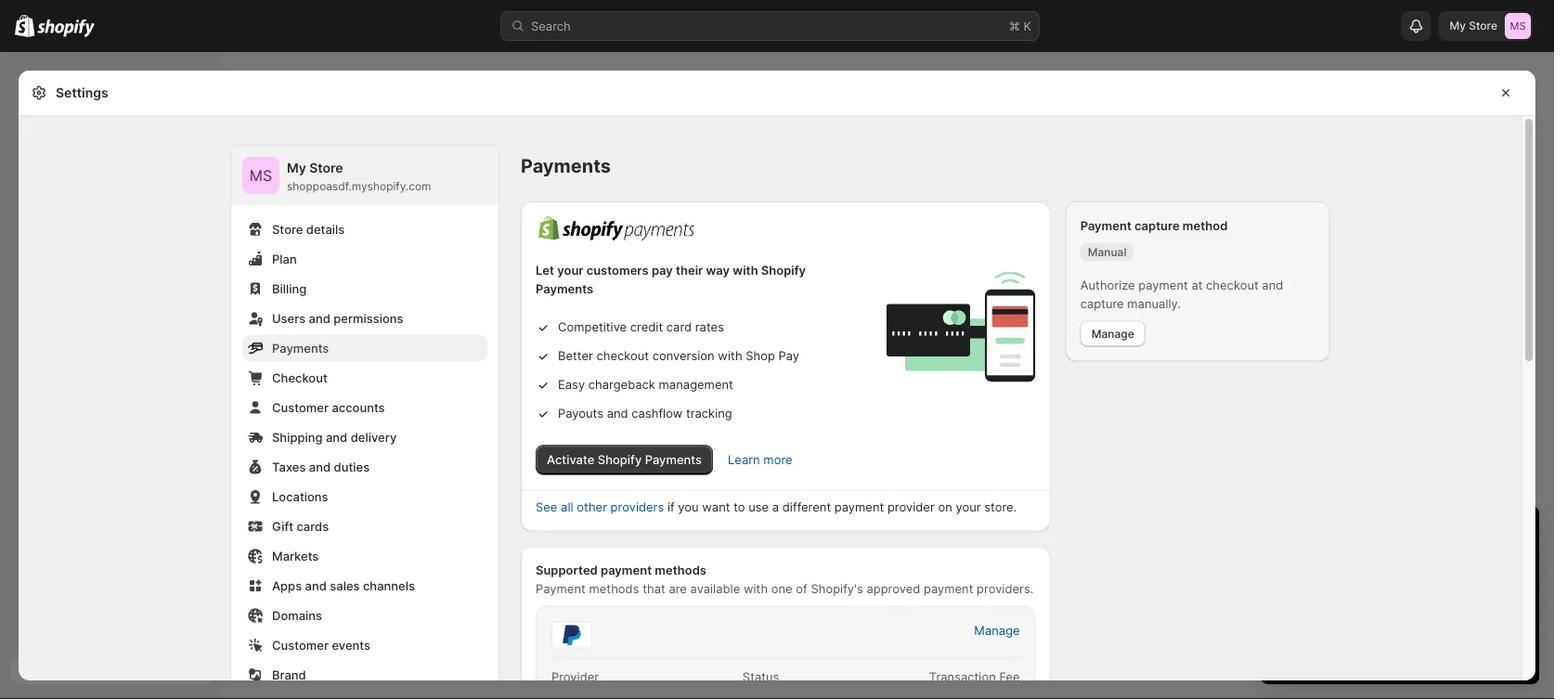 Task type: vqa. For each thing, say whether or not it's contained in the screenshot.
the leftmost Or
no



Task type: describe. For each thing, give the bounding box(es) containing it.
checkout inside "authorize payment at checkout and capture manually."
[[1206, 278, 1259, 292]]

settings
[[56, 85, 108, 101]]

provider
[[552, 670, 599, 684]]

channels
[[363, 578, 415, 593]]

taxes
[[272, 460, 306, 474]]

my store image inside "shop settings menu" element
[[242, 157, 279, 194]]

and for apps and sales channels
[[305, 578, 327, 593]]

1 horizontal spatial shopify image
[[37, 19, 95, 38]]

brand
[[272, 668, 306, 682]]

with inside "let your customers pay their way with shopify payments"
[[733, 263, 758, 278]]

customer events
[[272, 638, 371, 652]]

and inside "authorize payment at checkout and capture manually."
[[1262, 278, 1284, 292]]

manage link
[[963, 618, 1031, 644]]

cards
[[297, 519, 329, 533]]

gift cards
[[272, 519, 329, 533]]

you
[[678, 500, 699, 514]]

0 vertical spatial payment
[[1080, 218, 1132, 233]]

payments link
[[242, 335, 487, 361]]

sales
[[330, 578, 360, 593]]

way
[[706, 263, 730, 278]]

with inside supported payment methods payment methods that are available with one of shopify's approved payment providers.
[[744, 582, 768, 596]]

authorize payment at checkout and capture manually.
[[1080, 278, 1284, 311]]

supported payment methods payment methods that are available with one of shopify's approved payment providers.
[[536, 563, 1034, 596]]

checkout link
[[242, 365, 487, 391]]

more
[[764, 453, 793, 467]]

transaction
[[929, 670, 996, 684]]

0 horizontal spatial methods
[[589, 582, 639, 596]]

1 horizontal spatial capture
[[1135, 218, 1180, 233]]

manage for manage button
[[1092, 327, 1134, 340]]

supported
[[536, 563, 598, 578]]

my for my store
[[1450, 19, 1466, 32]]

search
[[531, 19, 571, 33]]

one
[[771, 582, 793, 596]]

cashflow
[[632, 406, 683, 421]]

customers
[[587, 263, 649, 278]]

all
[[561, 500, 573, 514]]

approved
[[867, 582, 920, 596]]

providers.
[[977, 582, 1034, 596]]

settings dialog
[[19, 71, 1536, 699]]

billing link
[[242, 276, 487, 302]]

credit
[[630, 320, 663, 334]]

different
[[783, 500, 831, 514]]

want
[[702, 500, 730, 514]]

apps and sales channels link
[[242, 573, 487, 599]]

0 horizontal spatial store
[[272, 222, 303, 236]]

competitive
[[558, 320, 627, 334]]

brand link
[[242, 662, 487, 688]]

shop settings menu element
[[231, 146, 499, 699]]

paypal express image
[[552, 622, 592, 649]]

accounts
[[332, 400, 385, 415]]

and for taxes and duties
[[309, 460, 331, 474]]

see
[[536, 500, 558, 514]]

payouts and cashflow tracking
[[558, 406, 732, 421]]

store details link
[[242, 216, 487, 242]]

markets
[[272, 549, 319, 563]]

better checkout conversion with shop pay
[[558, 349, 800, 363]]

gift
[[272, 519, 293, 533]]

domains
[[272, 608, 322, 623]]

your inside "let your customers pay their way with shopify payments"
[[557, 263, 584, 278]]

customer for customer accounts
[[272, 400, 329, 415]]

payments inside "shop settings menu" element
[[272, 341, 329, 355]]

payment left provider
[[835, 500, 884, 514]]

domains link
[[242, 603, 487, 629]]

status
[[743, 670, 779, 684]]

authorize
[[1080, 278, 1135, 292]]

plan
[[272, 252, 297, 266]]

better
[[558, 349, 593, 363]]

payouts
[[558, 406, 604, 421]]

easy
[[558, 377, 585, 392]]

apps and sales channels
[[272, 578, 415, 593]]

details
[[306, 222, 345, 236]]

manage button
[[1080, 321, 1146, 347]]

plan link
[[242, 246, 487, 272]]

users and permissions
[[272, 311, 403, 325]]

activate
[[547, 453, 595, 467]]

to
[[734, 500, 745, 514]]

transaction fee
[[929, 670, 1020, 684]]

provider
[[888, 500, 935, 514]]

learn
[[728, 453, 760, 467]]

if
[[668, 500, 675, 514]]

and for shipping and delivery
[[326, 430, 347, 444]]

let
[[536, 263, 554, 278]]

of
[[796, 582, 808, 596]]

their
[[676, 263, 703, 278]]

manage for manage link
[[974, 623, 1020, 638]]

payments up shopify payments image at the top of the page
[[521, 155, 611, 177]]

⌘
[[1009, 19, 1020, 33]]

payment up that at the left
[[601, 563, 652, 578]]

1 vertical spatial your
[[956, 500, 981, 514]]

store.
[[984, 500, 1017, 514]]

ms button
[[242, 157, 279, 194]]

events
[[332, 638, 371, 652]]

1 horizontal spatial my store image
[[1505, 13, 1531, 39]]

on
[[938, 500, 952, 514]]

duties
[[334, 460, 370, 474]]

tracking
[[686, 406, 732, 421]]

learn more
[[728, 453, 793, 467]]

store details
[[272, 222, 345, 236]]



Task type: locate. For each thing, give the bounding box(es) containing it.
checkout
[[1206, 278, 1259, 292], [597, 349, 649, 363]]

store
[[1469, 19, 1498, 32], [309, 160, 343, 176], [272, 222, 303, 236]]

customer for customer events
[[272, 638, 329, 652]]

my for my store shoppoasdf.myshopify.com
[[287, 160, 306, 176]]

shipping and delivery link
[[242, 424, 487, 450]]

my store image up store details
[[242, 157, 279, 194]]

shopify inside button
[[598, 453, 642, 467]]

learn more link
[[728, 453, 793, 467]]

1 vertical spatial checkout
[[597, 349, 649, 363]]

that
[[643, 582, 666, 596]]

card
[[666, 320, 692, 334]]

store for my store shoppoasdf.myshopify.com
[[309, 160, 343, 176]]

shopify inside "let your customers pay their way with shopify payments"
[[761, 263, 806, 278]]

payments up the "checkout"
[[272, 341, 329, 355]]

shopify right way
[[761, 263, 806, 278]]

activate shopify payments button
[[536, 445, 713, 475]]

and right users
[[309, 311, 330, 325]]

payment inside supported payment methods payment methods that are available with one of shopify's approved payment providers.
[[536, 582, 586, 596]]

store inside my store shoppoasdf.myshopify.com
[[309, 160, 343, 176]]

other
[[577, 500, 607, 514]]

conversion
[[652, 349, 715, 363]]

1 horizontal spatial store
[[309, 160, 343, 176]]

providers
[[611, 500, 664, 514]]

customer accounts link
[[242, 395, 487, 421]]

manually.
[[1127, 297, 1181, 311]]

1 vertical spatial manage
[[974, 623, 1020, 638]]

fee
[[999, 670, 1020, 684]]

with right way
[[733, 263, 758, 278]]

see all other providers if you want to use a different payment provider on your store.
[[536, 500, 1017, 514]]

customer
[[272, 400, 329, 415], [272, 638, 329, 652]]

your right let
[[557, 263, 584, 278]]

1 horizontal spatial payment
[[1080, 218, 1132, 233]]

locations
[[272, 489, 328, 504]]

and for users and permissions
[[309, 311, 330, 325]]

2 vertical spatial store
[[272, 222, 303, 236]]

customer inside customer events link
[[272, 638, 329, 652]]

0 vertical spatial my
[[1450, 19, 1466, 32]]

pay
[[652, 263, 673, 278]]

0 horizontal spatial my
[[287, 160, 306, 176]]

let your customers pay their way with shopify payments
[[536, 263, 806, 296]]

0 vertical spatial your
[[557, 263, 584, 278]]

2 customer from the top
[[272, 638, 329, 652]]

my inside my store shoppoasdf.myshopify.com
[[287, 160, 306, 176]]

checkout right "at"
[[1206, 278, 1259, 292]]

1 vertical spatial methods
[[589, 582, 639, 596]]

payment
[[1080, 218, 1132, 233], [536, 582, 586, 596]]

1 horizontal spatial shopify
[[761, 263, 806, 278]]

1 vertical spatial payment
[[536, 582, 586, 596]]

chargeback
[[588, 377, 655, 392]]

dialog
[[1543, 71, 1554, 681]]

payment
[[1139, 278, 1188, 292], [835, 500, 884, 514], [601, 563, 652, 578], [924, 582, 973, 596]]

and right "at"
[[1262, 278, 1284, 292]]

payment right approved
[[924, 582, 973, 596]]

delivery
[[351, 430, 397, 444]]

0 vertical spatial manage
[[1092, 327, 1134, 340]]

capture inside "authorize payment at checkout and capture manually."
[[1080, 297, 1124, 311]]

users and permissions link
[[242, 305, 487, 331]]

0 horizontal spatial capture
[[1080, 297, 1124, 311]]

a
[[772, 500, 779, 514]]

1 vertical spatial shopify
[[598, 453, 642, 467]]

1 horizontal spatial methods
[[655, 563, 707, 578]]

shop
[[746, 349, 775, 363]]

shipping
[[272, 430, 323, 444]]

k
[[1024, 19, 1032, 33]]

0 horizontal spatial manage
[[974, 623, 1020, 638]]

my store image right my store
[[1505, 13, 1531, 39]]

payment up manually.
[[1139, 278, 1188, 292]]

1 horizontal spatial my
[[1450, 19, 1466, 32]]

0 horizontal spatial my store image
[[242, 157, 279, 194]]

1 vertical spatial capture
[[1080, 297, 1124, 311]]

my store image
[[1505, 13, 1531, 39], [242, 157, 279, 194]]

payments inside button
[[645, 453, 702, 467]]

use
[[749, 500, 769, 514]]

capture left method
[[1135, 218, 1180, 233]]

my store shoppoasdf.myshopify.com
[[287, 160, 431, 193]]

and down chargeback
[[607, 406, 628, 421]]

1 vertical spatial customer
[[272, 638, 329, 652]]

payment down "supported"
[[536, 582, 586, 596]]

my
[[1450, 19, 1466, 32], [287, 160, 306, 176]]

easy chargeback management
[[558, 377, 733, 392]]

0 horizontal spatial checkout
[[597, 349, 649, 363]]

0 horizontal spatial shopify image
[[15, 14, 35, 37]]

payment inside "authorize payment at checkout and capture manually."
[[1139, 278, 1188, 292]]

payments down let
[[536, 282, 594, 296]]

activate shopify payments
[[547, 453, 702, 467]]

shopify right activate at the bottom
[[598, 453, 642, 467]]

0 vertical spatial store
[[1469, 19, 1498, 32]]

apps
[[272, 578, 302, 593]]

0 vertical spatial capture
[[1135, 218, 1180, 233]]

and inside "link"
[[309, 311, 330, 325]]

checkout up chargeback
[[597, 349, 649, 363]]

customer inside customer accounts link
[[272, 400, 329, 415]]

2 days left in your trial element
[[1261, 554, 1539, 684]]

0 vertical spatial with
[[733, 263, 758, 278]]

checkout
[[272, 370, 328, 385]]

billing
[[272, 281, 307, 296]]

1 horizontal spatial manage
[[1092, 327, 1134, 340]]

shopify payments image
[[536, 216, 697, 241]]

customer events link
[[242, 632, 487, 658]]

store for my store
[[1469, 19, 1498, 32]]

pay
[[779, 349, 800, 363]]

shoppoasdf.myshopify.com
[[287, 180, 431, 193]]

locations link
[[242, 484, 487, 510]]

shopify image
[[15, 14, 35, 37], [37, 19, 95, 38]]

payment up manual
[[1080, 218, 1132, 233]]

gift cards link
[[242, 513, 487, 539]]

payments
[[521, 155, 611, 177], [536, 282, 594, 296], [272, 341, 329, 355], [645, 453, 702, 467]]

your right on
[[956, 500, 981, 514]]

1 horizontal spatial checkout
[[1206, 278, 1259, 292]]

0 horizontal spatial your
[[557, 263, 584, 278]]

shopify's
[[811, 582, 863, 596]]

taxes and duties
[[272, 460, 370, 474]]

users
[[272, 311, 306, 325]]

payments inside "let your customers pay their way with shopify payments"
[[536, 282, 594, 296]]

0 vertical spatial my store image
[[1505, 13, 1531, 39]]

with left one
[[744, 582, 768, 596]]

methods up are
[[655, 563, 707, 578]]

1 vertical spatial my
[[287, 160, 306, 176]]

markets link
[[242, 543, 487, 569]]

manage down authorize
[[1092, 327, 1134, 340]]

1 vertical spatial my store image
[[242, 157, 279, 194]]

manage
[[1092, 327, 1134, 340], [974, 623, 1020, 638]]

management
[[659, 377, 733, 392]]

and right taxes
[[309, 460, 331, 474]]

see all other providers link
[[536, 500, 664, 514]]

0 horizontal spatial shopify
[[598, 453, 642, 467]]

1 vertical spatial store
[[309, 160, 343, 176]]

shipping and delivery
[[272, 430, 397, 444]]

1 customer from the top
[[272, 400, 329, 415]]

2 vertical spatial with
[[744, 582, 768, 596]]

2 horizontal spatial store
[[1469, 19, 1498, 32]]

my store
[[1450, 19, 1498, 32]]

at
[[1192, 278, 1203, 292]]

⌘ k
[[1009, 19, 1032, 33]]

manage inside button
[[1092, 327, 1134, 340]]

capture down authorize
[[1080, 297, 1124, 311]]

1 vertical spatial with
[[718, 349, 742, 363]]

1 horizontal spatial your
[[956, 500, 981, 514]]

customer accounts
[[272, 400, 385, 415]]

and down customer accounts
[[326, 430, 347, 444]]

0 horizontal spatial payment
[[536, 582, 586, 596]]

customer down the "checkout"
[[272, 400, 329, 415]]

are
[[669, 582, 687, 596]]

0 vertical spatial shopify
[[761, 263, 806, 278]]

manual
[[1088, 245, 1127, 259]]

and for payouts and cashflow tracking
[[607, 406, 628, 421]]

methods left that at the left
[[589, 582, 639, 596]]

customer down 'domains'
[[272, 638, 329, 652]]

0 vertical spatial customer
[[272, 400, 329, 415]]

taxes and duties link
[[242, 454, 487, 480]]

with left shop
[[718, 349, 742, 363]]

payments up if
[[645, 453, 702, 467]]

0 vertical spatial checkout
[[1206, 278, 1259, 292]]

and right apps
[[305, 578, 327, 593]]

manage down providers.
[[974, 623, 1020, 638]]

0 vertical spatial methods
[[655, 563, 707, 578]]

available
[[690, 582, 740, 596]]



